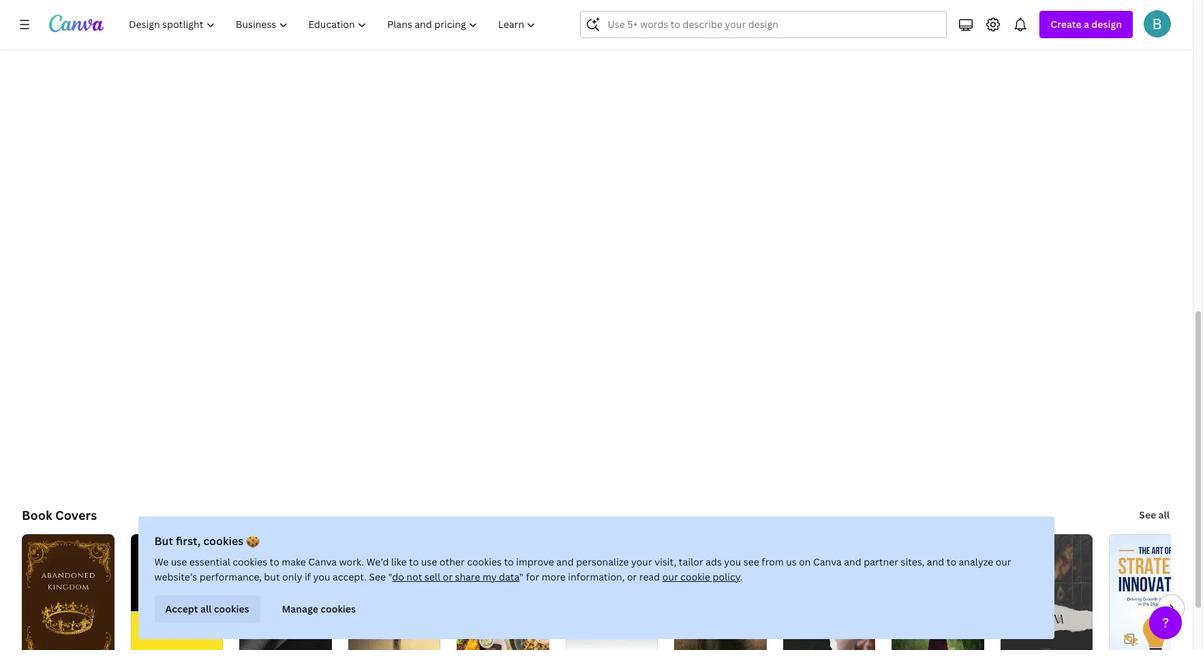 Task type: vqa. For each thing, say whether or not it's contained in the screenshot.
Jacob Simon image
no



Task type: locate. For each thing, give the bounding box(es) containing it.
see
[[1140, 509, 1157, 522], [370, 571, 387, 584]]

all inside see all link
[[1159, 509, 1170, 522]]

to
[[270, 556, 280, 569], [410, 556, 419, 569], [505, 556, 514, 569], [948, 556, 957, 569]]

0 horizontal spatial all
[[201, 603, 212, 616]]

make
[[282, 556, 307, 569]]

our inside we use essential cookies to make canva work. we'd like to use other cookies to improve and personalize your visit, tailor ads you see from us on canva and partner sites, and to analyze our website's performance, but only if you accept. see "
[[997, 556, 1012, 569]]

1 horizontal spatial canva
[[814, 556, 843, 569]]

0 horizontal spatial our
[[663, 571, 679, 584]]

and right the sites,
[[928, 556, 945, 569]]

not
[[407, 571, 423, 584]]

all inside the accept all cookies button
[[201, 603, 212, 616]]

we
[[155, 556, 169, 569]]

canva
[[309, 556, 337, 569], [814, 556, 843, 569]]

0 vertical spatial all
[[1159, 509, 1170, 522]]

all
[[1159, 509, 1170, 522], [201, 603, 212, 616]]

to up but
[[270, 556, 280, 569]]

0 vertical spatial see
[[1140, 509, 1157, 522]]

and
[[557, 556, 574, 569], [845, 556, 862, 569], [928, 556, 945, 569]]

and left 'partner'
[[845, 556, 862, 569]]

first,
[[176, 534, 201, 549]]

1 vertical spatial all
[[201, 603, 212, 616]]

all for accept
[[201, 603, 212, 616]]

only
[[283, 571, 303, 584]]

our down visit, on the right of the page
[[663, 571, 679, 584]]

1 and from the left
[[557, 556, 574, 569]]

1 horizontal spatial you
[[725, 556, 742, 569]]

to left analyze
[[948, 556, 957, 569]]

other
[[440, 556, 465, 569]]

1 horizontal spatial our
[[997, 556, 1012, 569]]

cookies down performance,
[[214, 603, 250, 616]]

accept
[[166, 603, 199, 616]]

0 horizontal spatial or
[[443, 571, 453, 584]]

1 vertical spatial see
[[370, 571, 387, 584]]

1 " from the left
[[389, 571, 393, 584]]

from
[[762, 556, 785, 569]]

0 horizontal spatial see
[[370, 571, 387, 584]]

my
[[483, 571, 497, 584]]

manage
[[282, 603, 319, 616]]

" left for
[[520, 571, 524, 584]]

canva right on
[[814, 556, 843, 569]]

see inside we use essential cookies to make canva work. we'd like to use other cookies to improve and personalize your visit, tailor ads you see from us on canva and partner sites, and to analyze our website's performance, but only if you accept. see "
[[370, 571, 387, 584]]

and up 'do not sell or share my data " for more information, or read our cookie policy .'
[[557, 556, 574, 569]]

2 or from the left
[[628, 571, 638, 584]]

cookies
[[204, 534, 244, 549], [233, 556, 268, 569], [468, 556, 502, 569], [214, 603, 250, 616], [321, 603, 356, 616]]

create
[[1051, 18, 1082, 31]]

"
[[389, 571, 393, 584], [520, 571, 524, 584]]

you right if
[[314, 571, 331, 584]]

partner
[[865, 556, 899, 569]]

see all link
[[1139, 502, 1172, 529]]

book
[[22, 507, 52, 524]]

or right "sell"
[[443, 571, 453, 584]]

on
[[800, 556, 812, 569]]

0 horizontal spatial "
[[389, 571, 393, 584]]

🍪
[[247, 534, 260, 549]]

you
[[725, 556, 742, 569], [314, 571, 331, 584]]

work.
[[340, 556, 365, 569]]

1 horizontal spatial and
[[845, 556, 862, 569]]

top level navigation element
[[120, 11, 548, 38]]

essential
[[190, 556, 231, 569]]

improve
[[517, 556, 555, 569]]

tailor
[[680, 556, 704, 569]]

0 horizontal spatial and
[[557, 556, 574, 569]]

our
[[997, 556, 1012, 569], [663, 571, 679, 584]]

book covers
[[22, 507, 97, 524]]

we'd
[[367, 556, 389, 569]]

0 horizontal spatial use
[[171, 556, 187, 569]]

our right analyze
[[997, 556, 1012, 569]]

0 horizontal spatial you
[[314, 571, 331, 584]]

" down like
[[389, 571, 393, 584]]

you up policy
[[725, 556, 742, 569]]

2 canva from the left
[[814, 556, 843, 569]]

do not sell or share my data link
[[393, 571, 520, 584]]

but
[[265, 571, 280, 584]]

to right like
[[410, 556, 419, 569]]

0 vertical spatial our
[[997, 556, 1012, 569]]

your
[[632, 556, 653, 569]]

2 horizontal spatial and
[[928, 556, 945, 569]]

website's
[[155, 571, 198, 584]]

to up data
[[505, 556, 514, 569]]

2 " from the left
[[520, 571, 524, 584]]

but
[[155, 534, 174, 549]]

use
[[171, 556, 187, 569], [422, 556, 438, 569]]

a
[[1085, 18, 1090, 31]]

0 horizontal spatial canva
[[309, 556, 337, 569]]

1 horizontal spatial use
[[422, 556, 438, 569]]

1 horizontal spatial "
[[520, 571, 524, 584]]

use up website's
[[171, 556, 187, 569]]

use up "sell"
[[422, 556, 438, 569]]

personalize
[[577, 556, 630, 569]]

1 or from the left
[[443, 571, 453, 584]]

4 to from the left
[[948, 556, 957, 569]]

book covers link
[[22, 507, 97, 524]]

or
[[443, 571, 453, 584], [628, 571, 638, 584]]

None search field
[[581, 11, 948, 38]]

but first, cookies 🍪 dialog
[[138, 517, 1055, 640]]

1 horizontal spatial see
[[1140, 509, 1157, 522]]

2 use from the left
[[422, 556, 438, 569]]

1 horizontal spatial all
[[1159, 509, 1170, 522]]

covers
[[55, 507, 97, 524]]

cookies up my
[[468, 556, 502, 569]]

accept.
[[333, 571, 367, 584]]

canva up if
[[309, 556, 337, 569]]

we use essential cookies to make canva work. we'd like to use other cookies to improve and personalize your visit, tailor ads you see from us on canva and partner sites, and to analyze our website's performance, but only if you accept. see "
[[155, 556, 1012, 584]]

1 horizontal spatial or
[[628, 571, 638, 584]]

or left the read at the bottom right of page
[[628, 571, 638, 584]]

cookies up essential
[[204, 534, 244, 549]]

brad klo image
[[1145, 10, 1172, 38]]



Task type: describe. For each thing, give the bounding box(es) containing it.
if
[[305, 571, 311, 584]]

do not sell or share my data " for more information, or read our cookie policy .
[[393, 571, 743, 584]]

design
[[1092, 18, 1123, 31]]

see
[[744, 556, 760, 569]]

0 vertical spatial you
[[725, 556, 742, 569]]

manage cookies
[[282, 603, 356, 616]]

information,
[[569, 571, 626, 584]]

Search search field
[[608, 12, 920, 38]]

1 canva from the left
[[309, 556, 337, 569]]

ads
[[706, 556, 723, 569]]

manage cookies button
[[271, 596, 367, 623]]

3 to from the left
[[505, 556, 514, 569]]

1 to from the left
[[270, 556, 280, 569]]

cookie
[[681, 571, 711, 584]]

see all
[[1140, 509, 1170, 522]]

like
[[392, 556, 407, 569]]

" inside we use essential cookies to make canva work. we'd like to use other cookies to improve and personalize your visit, tailor ads you see from us on canva and partner sites, and to analyze our website's performance, but only if you accept. see "
[[389, 571, 393, 584]]

analyze
[[960, 556, 994, 569]]

2 and from the left
[[845, 556, 862, 569]]

3 and from the left
[[928, 556, 945, 569]]

performance,
[[200, 571, 262, 584]]

but first, cookies 🍪
[[155, 534, 260, 549]]

accept all cookies button
[[155, 596, 261, 623]]

us
[[787, 556, 798, 569]]

create a design
[[1051, 18, 1123, 31]]

cookies down accept.
[[321, 603, 356, 616]]

1 vertical spatial our
[[663, 571, 679, 584]]

visit,
[[655, 556, 677, 569]]

policy
[[714, 571, 741, 584]]

read
[[640, 571, 661, 584]]

cookies down 🍪
[[233, 556, 268, 569]]

1 vertical spatial you
[[314, 571, 331, 584]]

.
[[741, 571, 743, 584]]

all for see
[[1159, 509, 1170, 522]]

more
[[542, 571, 566, 584]]

our cookie policy link
[[663, 571, 741, 584]]

data
[[500, 571, 520, 584]]

accept all cookies
[[166, 603, 250, 616]]

sell
[[425, 571, 441, 584]]

sites,
[[902, 556, 926, 569]]

1 use from the left
[[171, 556, 187, 569]]

do
[[393, 571, 405, 584]]

2 to from the left
[[410, 556, 419, 569]]

for
[[527, 571, 540, 584]]

share
[[456, 571, 481, 584]]

create a design button
[[1040, 11, 1134, 38]]



